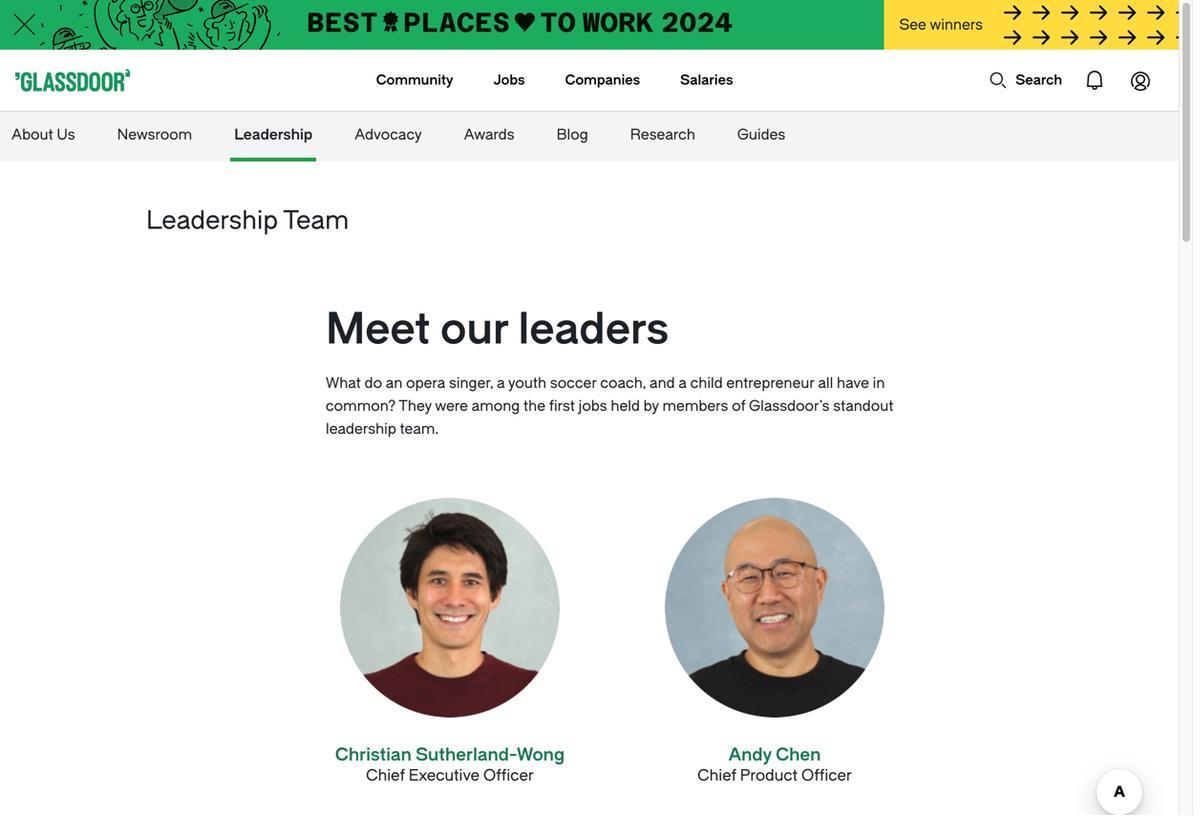 Task type: vqa. For each thing, say whether or not it's contained in the screenshot.
left 'Glassdoor'
no



Task type: describe. For each thing, give the bounding box(es) containing it.
jobs link
[[494, 50, 525, 111]]

glassdoor's
[[749, 398, 830, 415]]

search
[[1016, 72, 1063, 88]]

leadership team
[[146, 206, 349, 236]]

youth
[[508, 375, 547, 392]]

leaders
[[519, 305, 669, 355]]

guides link
[[734, 112, 790, 162]]

advocacy
[[355, 126, 422, 143]]

community
[[376, 72, 454, 88]]

about
[[11, 126, 53, 143]]

christian sutherland-wong chief executive officer
[[335, 745, 565, 785]]

common?
[[326, 398, 396, 415]]

awards
[[464, 126, 515, 143]]

andy chen link
[[729, 745, 821, 765]]

about us link
[[8, 112, 79, 162]]

us
[[57, 126, 75, 143]]

among
[[472, 398, 520, 415]]

team
[[283, 206, 349, 236]]

team.
[[400, 420, 439, 438]]

of
[[732, 398, 746, 415]]

newsroom link
[[113, 112, 196, 162]]

chief inside christian sutherland-wong chief executive officer
[[366, 767, 405, 785]]

headshot image for chen
[[665, 498, 885, 718]]

2 a from the left
[[679, 375, 687, 392]]

awards link
[[460, 112, 519, 162]]

meet
[[326, 305, 431, 355]]

executive
[[409, 767, 480, 785]]

leadership for leadership
[[234, 126, 313, 143]]

opera
[[406, 375, 446, 392]]

they
[[399, 398, 432, 415]]

about us
[[11, 126, 75, 143]]

research
[[630, 126, 696, 143]]

jobs
[[494, 72, 525, 88]]

see
[[900, 16, 927, 33]]

chief inside 'andy chen chief product officer'
[[698, 767, 737, 785]]

standout
[[834, 398, 894, 415]]



Task type: locate. For each thing, give the bounding box(es) containing it.
headshot image
[[340, 498, 560, 718], [665, 498, 885, 718]]

1 chief from the left
[[366, 767, 405, 785]]

a
[[497, 375, 505, 392], [679, 375, 687, 392]]

officer inside christian sutherland-wong chief executive officer
[[484, 767, 534, 785]]

child
[[691, 375, 723, 392]]

leadership link
[[231, 112, 317, 162]]

chief down christian
[[366, 767, 405, 785]]

and
[[650, 375, 675, 392]]

andy
[[729, 745, 772, 765]]

what do an opera singer, a youth soccer coach, and a child entrepreneur all have in common? they were among the first jobs held by members of glassdoor's standout leadership team.
[[326, 375, 894, 438]]

2 headshot image from the left
[[665, 498, 885, 718]]

0 horizontal spatial a
[[497, 375, 505, 392]]

1 officer from the left
[[484, 767, 534, 785]]

0 horizontal spatial headshot image
[[340, 498, 560, 718]]

companies
[[565, 72, 640, 88]]

what
[[326, 375, 361, 392]]

newsroom
[[117, 126, 192, 143]]

chief
[[366, 767, 405, 785], [698, 767, 737, 785]]

by
[[644, 398, 659, 415]]

a right and
[[679, 375, 687, 392]]

1 vertical spatial leadership
[[146, 206, 278, 236]]

advocacy link
[[351, 112, 426, 162]]

first
[[549, 398, 575, 415]]

have
[[837, 375, 870, 392]]

the
[[524, 398, 546, 415]]

officer
[[484, 767, 534, 785], [802, 767, 852, 785]]

members
[[663, 398, 729, 415]]

all
[[818, 375, 834, 392]]

research link
[[627, 112, 699, 162]]

search button
[[980, 61, 1072, 99]]

see winners
[[900, 16, 983, 33]]

leadership for leadership team
[[146, 206, 278, 236]]

officer inside 'andy chen chief product officer'
[[802, 767, 852, 785]]

lottie animation container image
[[1072, 57, 1118, 103], [1072, 57, 1118, 103], [1118, 57, 1164, 103], [1118, 57, 1164, 103], [989, 71, 1008, 90], [989, 71, 1008, 90]]

chen
[[776, 745, 821, 765]]

christian
[[335, 745, 412, 765]]

1 a from the left
[[497, 375, 505, 392]]

our
[[441, 305, 509, 355]]

meet our leaders
[[326, 305, 669, 355]]

jobs
[[579, 398, 607, 415]]

see winners link
[[884, 0, 1179, 52]]

blog
[[557, 126, 588, 143]]

0 horizontal spatial officer
[[484, 767, 534, 785]]

leadership
[[326, 420, 396, 438]]

guides
[[738, 126, 786, 143]]

winners
[[930, 16, 983, 33]]

sutherland-
[[416, 745, 517, 765]]

chief down andy
[[698, 767, 737, 785]]

held
[[611, 398, 640, 415]]

lottie animation container image
[[300, 50, 377, 109], [300, 50, 377, 109]]

a up among
[[497, 375, 505, 392]]

blog link
[[553, 112, 592, 162]]

2 chief from the left
[[698, 767, 737, 785]]

an
[[386, 375, 403, 392]]

salaries
[[681, 72, 733, 88]]

soccer
[[550, 375, 597, 392]]

were
[[435, 398, 468, 415]]

0 vertical spatial leadership
[[234, 126, 313, 143]]

officer down chen
[[802, 767, 852, 785]]

1 horizontal spatial headshot image
[[665, 498, 885, 718]]

christian sutherland-wong link
[[335, 745, 565, 765]]

leadership
[[234, 126, 313, 143], [146, 206, 278, 236]]

in
[[873, 375, 885, 392]]

2 officer from the left
[[802, 767, 852, 785]]

product
[[740, 767, 798, 785]]

1 horizontal spatial officer
[[802, 767, 852, 785]]

1 horizontal spatial a
[[679, 375, 687, 392]]

wong
[[517, 745, 565, 765]]

andy chen chief product officer
[[698, 745, 852, 785]]

companies link
[[565, 50, 640, 111]]

salaries link
[[681, 50, 733, 111]]

1 horizontal spatial chief
[[698, 767, 737, 785]]

do
[[365, 375, 382, 392]]

singer,
[[449, 375, 493, 392]]

0 horizontal spatial chief
[[366, 767, 405, 785]]

coach,
[[600, 375, 646, 392]]

community link
[[376, 50, 454, 111]]

officer down the "wong"
[[484, 767, 534, 785]]

1 headshot image from the left
[[340, 498, 560, 718]]

headshot image for sutherland-
[[340, 498, 560, 718]]

entrepreneur
[[727, 375, 815, 392]]



